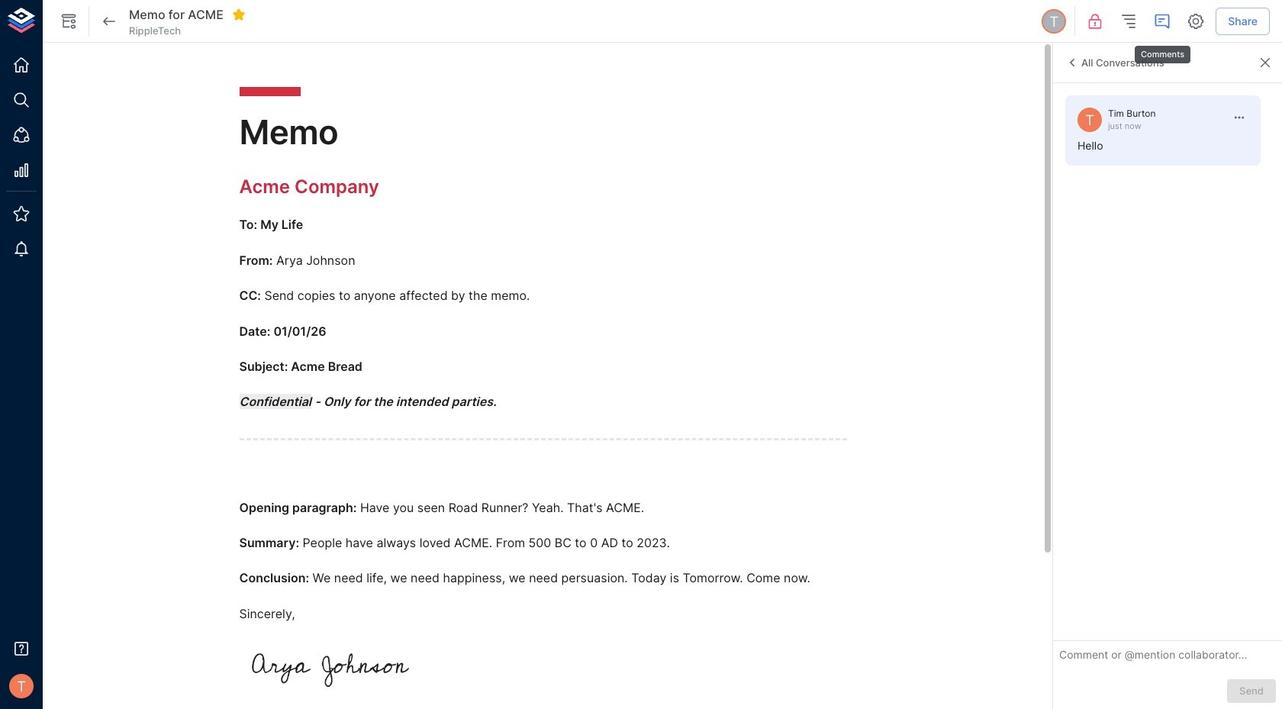 Task type: locate. For each thing, give the bounding box(es) containing it.
table of contents image
[[1120, 12, 1139, 31]]

tooltip
[[1134, 35, 1193, 65]]



Task type: describe. For each thing, give the bounding box(es) containing it.
remove favorite image
[[232, 8, 246, 21]]

this document is locked image
[[1087, 12, 1105, 31]]

comments image
[[1154, 12, 1172, 31]]

settings image
[[1188, 12, 1206, 31]]

go back image
[[100, 12, 118, 31]]

show wiki image
[[60, 12, 78, 31]]

Comment or @mention collaborator... text field
[[1060, 648, 1277, 668]]



Task type: vqa. For each thing, say whether or not it's contained in the screenshot.
Go Back 'icon' on the left top of the page
yes



